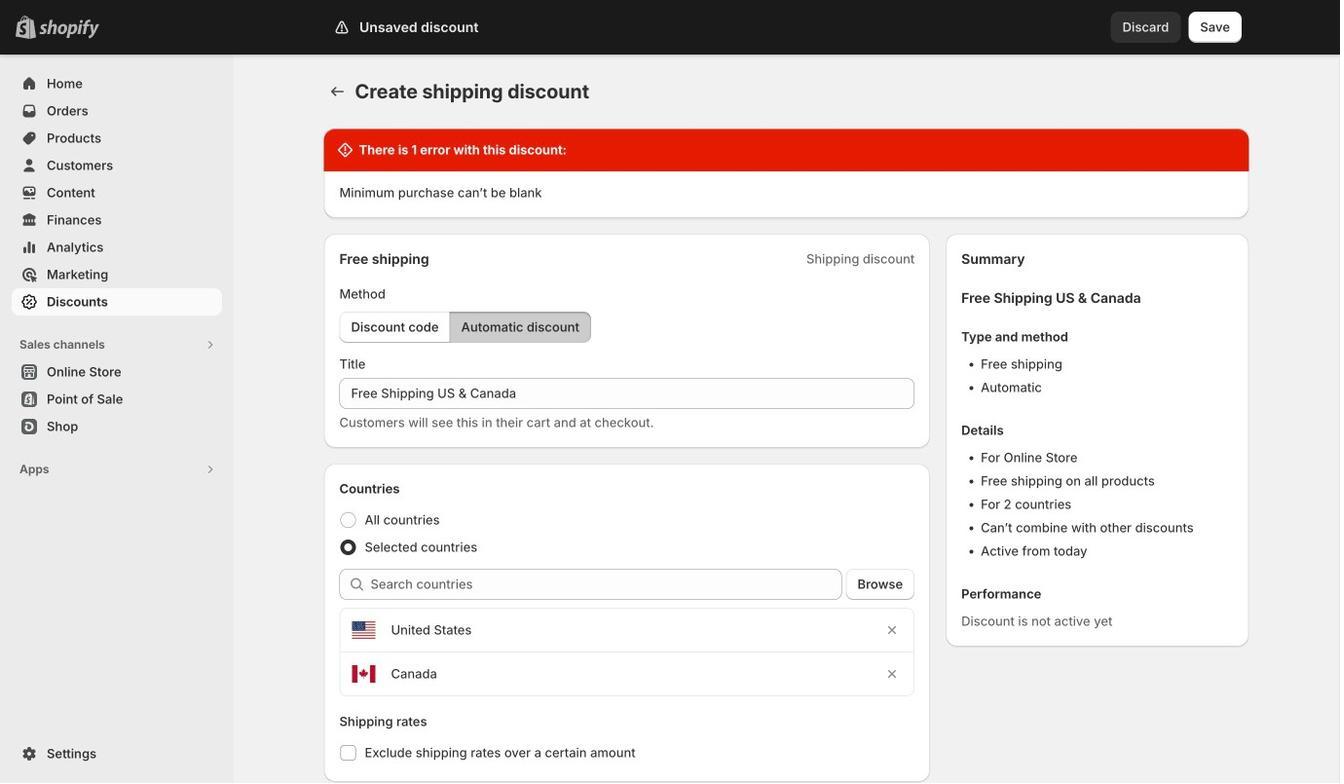 Task type: describe. For each thing, give the bounding box(es) containing it.
shopify image
[[39, 19, 99, 39]]



Task type: locate. For each thing, give the bounding box(es) containing it.
None text field
[[339, 378, 915, 409]]

Search countries text field
[[371, 569, 842, 600]]



Task type: vqa. For each thing, say whether or not it's contained in the screenshot.
Point of Sale Link
no



